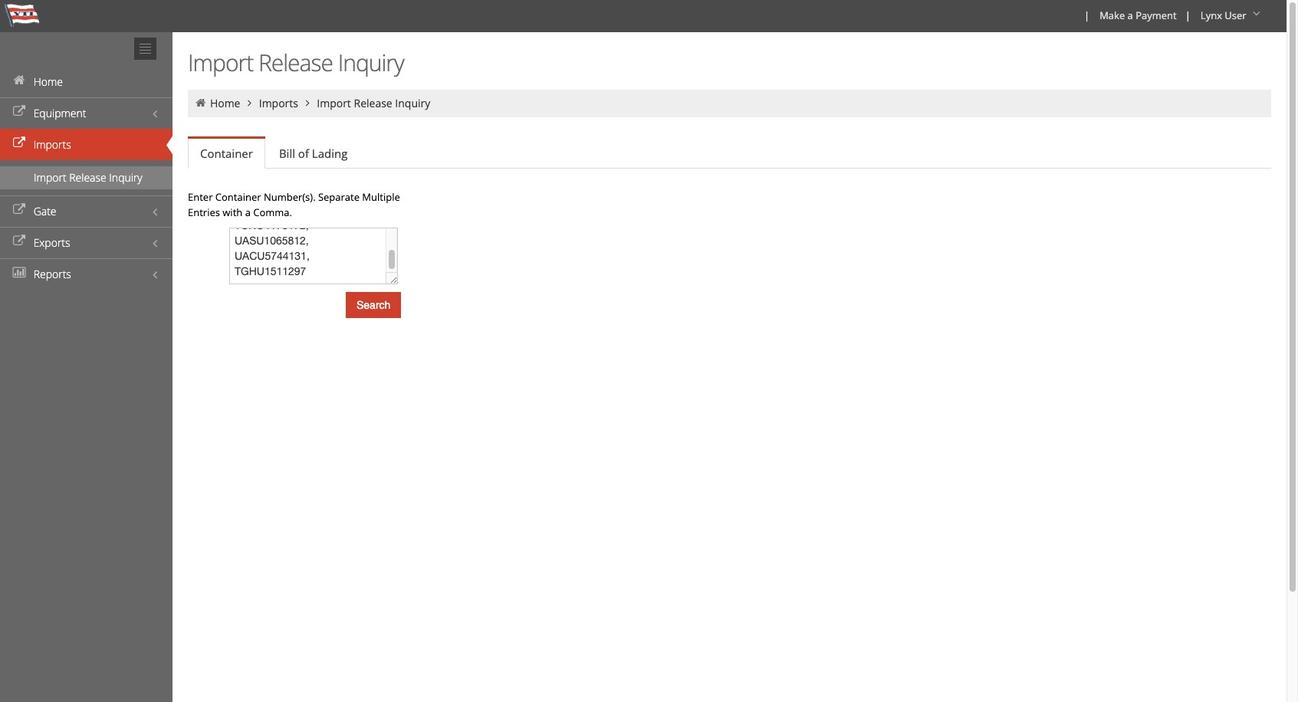 Task type: vqa. For each thing, say whether or not it's contained in the screenshot.
'CONTAINER' inside ENTER CONTAINER NUMBER(S).  SEPARATE MULTIPLE ENTRIES WITH A COMMA.
yes



Task type: describe. For each thing, give the bounding box(es) containing it.
1 vertical spatial imports
[[33, 137, 71, 152]]

1 vertical spatial import release inquiry link
[[0, 166, 173, 189]]

external link image for exports
[[12, 236, 27, 247]]

0 vertical spatial a
[[1128, 8, 1133, 22]]

bar chart image
[[12, 268, 27, 278]]

inquiry for the "import release inquiry" link to the top
[[395, 96, 430, 110]]

bill
[[279, 146, 295, 161]]

import release inquiry for bottom the "import release inquiry" link
[[34, 170, 142, 185]]

gate link
[[0, 196, 173, 227]]

1 | from the left
[[1084, 8, 1090, 22]]

external link image for gate
[[12, 205, 27, 215]]

equipment
[[33, 106, 86, 120]]

0 horizontal spatial home link
[[0, 66, 173, 97]]

0 vertical spatial container
[[200, 146, 253, 161]]

make
[[1100, 8, 1125, 22]]

lynx
[[1201, 8, 1222, 22]]

external link image for imports
[[12, 138, 27, 149]]

reports link
[[0, 258, 173, 290]]

release for the "import release inquiry" link to the top
[[354, 96, 392, 110]]

external link image for equipment
[[12, 107, 27, 117]]

make a payment
[[1100, 8, 1177, 22]]

comma.
[[253, 206, 292, 219]]

1 horizontal spatial home link
[[210, 96, 240, 110]]

0 vertical spatial import release inquiry link
[[317, 96, 430, 110]]

1 vertical spatial imports link
[[0, 129, 173, 160]]

search
[[357, 299, 391, 311]]

payment
[[1136, 8, 1177, 22]]

inquiry for bottom the "import release inquiry" link
[[109, 170, 142, 185]]

bill of lading
[[279, 146, 348, 161]]

0 vertical spatial import release inquiry
[[188, 47, 404, 78]]

separate
[[318, 190, 360, 204]]

number(s).
[[264, 190, 316, 204]]

lynx user link
[[1194, 0, 1270, 32]]

1 horizontal spatial import
[[188, 47, 253, 78]]



Task type: locate. For each thing, give the bounding box(es) containing it.
imports up the bill
[[259, 96, 298, 110]]

0 vertical spatial release
[[258, 47, 333, 78]]

a right make
[[1128, 8, 1133, 22]]

1 horizontal spatial import release inquiry link
[[317, 96, 430, 110]]

release
[[258, 47, 333, 78], [354, 96, 392, 110], [69, 170, 106, 185]]

0 vertical spatial import
[[188, 47, 253, 78]]

imports link down equipment
[[0, 129, 173, 160]]

external link image up bar chart "icon"
[[12, 236, 27, 247]]

imports down equipment
[[33, 137, 71, 152]]

1 vertical spatial a
[[245, 206, 251, 219]]

container inside enter container number(s).  separate multiple entries with a comma.
[[215, 190, 261, 204]]

1 horizontal spatial home
[[210, 96, 240, 110]]

angle down image
[[1249, 8, 1265, 19]]

1 vertical spatial inquiry
[[395, 96, 430, 110]]

0 vertical spatial imports link
[[259, 96, 298, 110]]

1 horizontal spatial home image
[[194, 97, 207, 108]]

container up with
[[215, 190, 261, 204]]

1 vertical spatial external link image
[[12, 205, 27, 215]]

2 vertical spatial inquiry
[[109, 170, 142, 185]]

angle right image up of
[[301, 97, 314, 108]]

1 vertical spatial external link image
[[12, 236, 27, 247]]

2 horizontal spatial release
[[354, 96, 392, 110]]

| left make
[[1084, 8, 1090, 22]]

imports link up the bill
[[259, 96, 298, 110]]

external link image inside exports link
[[12, 236, 27, 247]]

2 external link image from the top
[[12, 205, 27, 215]]

1 horizontal spatial release
[[258, 47, 333, 78]]

home
[[33, 74, 63, 89], [210, 96, 240, 110]]

imports link
[[259, 96, 298, 110], [0, 129, 173, 160]]

import release inquiry link up lading
[[317, 96, 430, 110]]

import for bottom the "import release inquiry" link
[[34, 170, 66, 185]]

1 external link image from the top
[[12, 107, 27, 117]]

lading
[[312, 146, 348, 161]]

user
[[1225, 8, 1247, 22]]

home link
[[0, 66, 173, 97], [210, 96, 240, 110]]

external link image left gate
[[12, 205, 27, 215]]

imports
[[259, 96, 298, 110], [33, 137, 71, 152]]

0 vertical spatial external link image
[[12, 138, 27, 149]]

0 horizontal spatial imports link
[[0, 129, 173, 160]]

home image up "container" link
[[194, 97, 207, 108]]

enter
[[188, 190, 213, 204]]

1 vertical spatial container
[[215, 190, 261, 204]]

0 vertical spatial inquiry
[[338, 47, 404, 78]]

1 horizontal spatial |
[[1185, 8, 1191, 22]]

home image up equipment link
[[12, 75, 27, 86]]

equipment link
[[0, 97, 173, 129]]

reports
[[33, 267, 71, 281]]

2 | from the left
[[1185, 8, 1191, 22]]

import
[[188, 47, 253, 78], [317, 96, 351, 110], [34, 170, 66, 185]]

import release inquiry
[[188, 47, 404, 78], [317, 96, 430, 110], [34, 170, 142, 185]]

1 vertical spatial import
[[317, 96, 351, 110]]

a
[[1128, 8, 1133, 22], [245, 206, 251, 219]]

enter container number(s).  separate multiple entries with a comma.
[[188, 190, 400, 219]]

0 horizontal spatial a
[[245, 206, 251, 219]]

angle right image
[[243, 97, 256, 108], [301, 97, 314, 108]]

external link image inside equipment link
[[12, 107, 27, 117]]

| left lynx
[[1185, 8, 1191, 22]]

external link image left equipment
[[12, 107, 27, 117]]

make a payment link
[[1093, 0, 1182, 32]]

0 horizontal spatial release
[[69, 170, 106, 185]]

home link up "container" link
[[210, 96, 240, 110]]

import release inquiry link
[[317, 96, 430, 110], [0, 166, 173, 189]]

gate
[[33, 204, 56, 219]]

entries
[[188, 206, 220, 219]]

2 vertical spatial import
[[34, 170, 66, 185]]

0 horizontal spatial home
[[33, 74, 63, 89]]

0 vertical spatial external link image
[[12, 107, 27, 117]]

1 angle right image from the left
[[243, 97, 256, 108]]

2 horizontal spatial import
[[317, 96, 351, 110]]

exports link
[[0, 227, 173, 258]]

1 external link image from the top
[[12, 138, 27, 149]]

a right with
[[245, 206, 251, 219]]

angle right image up "container" link
[[243, 97, 256, 108]]

of
[[298, 146, 309, 161]]

import for the "import release inquiry" link to the top
[[317, 96, 351, 110]]

inquiry
[[338, 47, 404, 78], [395, 96, 430, 110], [109, 170, 142, 185]]

0 horizontal spatial import
[[34, 170, 66, 185]]

with
[[223, 206, 243, 219]]

multiple
[[362, 190, 400, 204]]

1 horizontal spatial a
[[1128, 8, 1133, 22]]

1 horizontal spatial angle right image
[[301, 97, 314, 108]]

external link image
[[12, 138, 27, 149], [12, 236, 27, 247]]

0 vertical spatial imports
[[259, 96, 298, 110]]

1 vertical spatial release
[[354, 96, 392, 110]]

release for bottom the "import release inquiry" link
[[69, 170, 106, 185]]

a inside enter container number(s).  separate multiple entries with a comma.
[[245, 206, 251, 219]]

0 horizontal spatial imports
[[33, 137, 71, 152]]

exports
[[33, 235, 70, 250]]

external link image down equipment link
[[12, 138, 27, 149]]

1 horizontal spatial imports
[[259, 96, 298, 110]]

container up enter
[[200, 146, 253, 161]]

home image
[[12, 75, 27, 86], [194, 97, 207, 108]]

bill of lading link
[[267, 138, 360, 169]]

home link up equipment
[[0, 66, 173, 97]]

2 external link image from the top
[[12, 236, 27, 247]]

0 horizontal spatial home image
[[12, 75, 27, 86]]

search button
[[346, 292, 401, 318]]

0 horizontal spatial |
[[1084, 8, 1090, 22]]

0 vertical spatial home
[[33, 74, 63, 89]]

container
[[200, 146, 253, 161], [215, 190, 261, 204]]

1 vertical spatial import release inquiry
[[317, 96, 430, 110]]

container link
[[188, 139, 265, 169]]

home up equipment
[[33, 74, 63, 89]]

1 vertical spatial home
[[210, 96, 240, 110]]

import release inquiry link up gate link
[[0, 166, 173, 189]]

2 angle right image from the left
[[301, 97, 314, 108]]

1 vertical spatial home image
[[194, 97, 207, 108]]

0 horizontal spatial angle right image
[[243, 97, 256, 108]]

0 horizontal spatial import release inquiry link
[[0, 166, 173, 189]]

|
[[1084, 8, 1090, 22], [1185, 8, 1191, 22]]

external link image
[[12, 107, 27, 117], [12, 205, 27, 215]]

home up "container" link
[[210, 96, 240, 110]]

1 horizontal spatial imports link
[[259, 96, 298, 110]]

external link image inside imports link
[[12, 138, 27, 149]]

lynx user
[[1201, 8, 1247, 22]]

2 vertical spatial import release inquiry
[[34, 170, 142, 185]]

0 vertical spatial home image
[[12, 75, 27, 86]]

external link image inside gate link
[[12, 205, 27, 215]]

import release inquiry for the "import release inquiry" link to the top
[[317, 96, 430, 110]]

None text field
[[229, 228, 398, 284]]

2 vertical spatial release
[[69, 170, 106, 185]]



